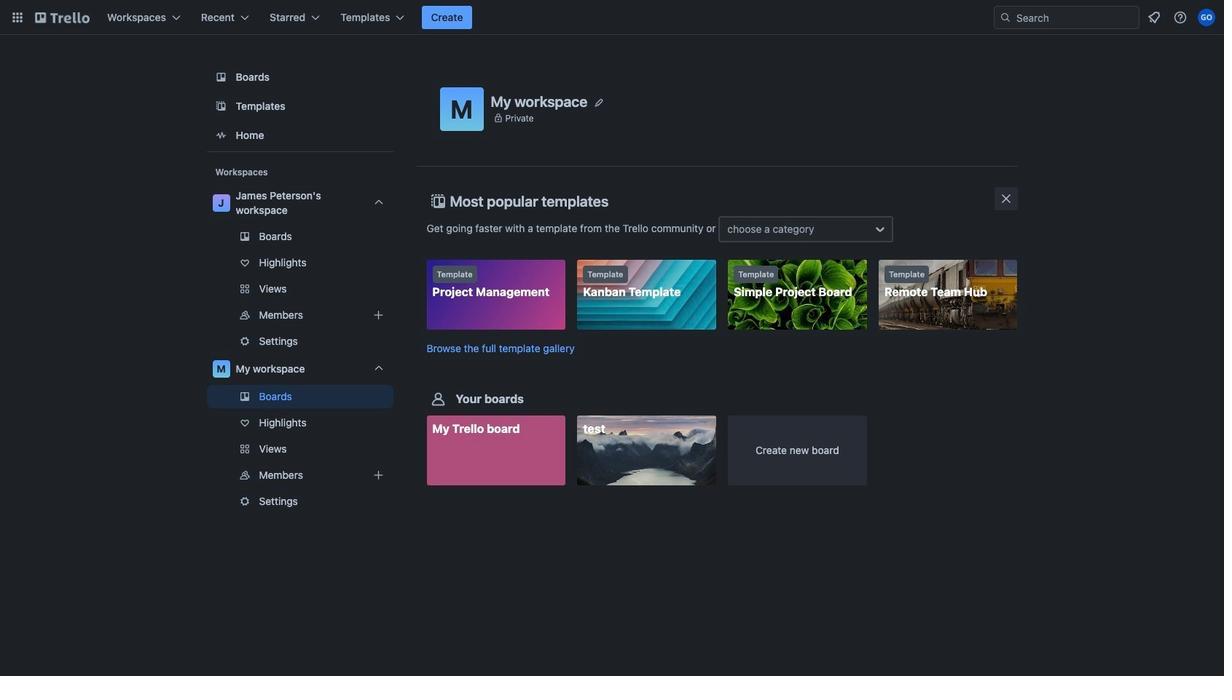 Task type: vqa. For each thing, say whether or not it's contained in the screenshot.
must
no



Task type: locate. For each thing, give the bounding box(es) containing it.
template board image
[[212, 98, 230, 115]]

back to home image
[[35, 6, 90, 29]]

board image
[[212, 68, 230, 86]]

add image
[[370, 467, 387, 485]]



Task type: describe. For each thing, give the bounding box(es) containing it.
gary orlando (garyorlando) image
[[1198, 9, 1215, 26]]

0 notifications image
[[1145, 9, 1163, 26]]

primary element
[[0, 0, 1224, 35]]

Search field
[[1011, 7, 1139, 28]]

home image
[[212, 127, 230, 144]]

add image
[[370, 307, 387, 324]]

search image
[[1000, 12, 1011, 23]]

open information menu image
[[1173, 10, 1188, 25]]



